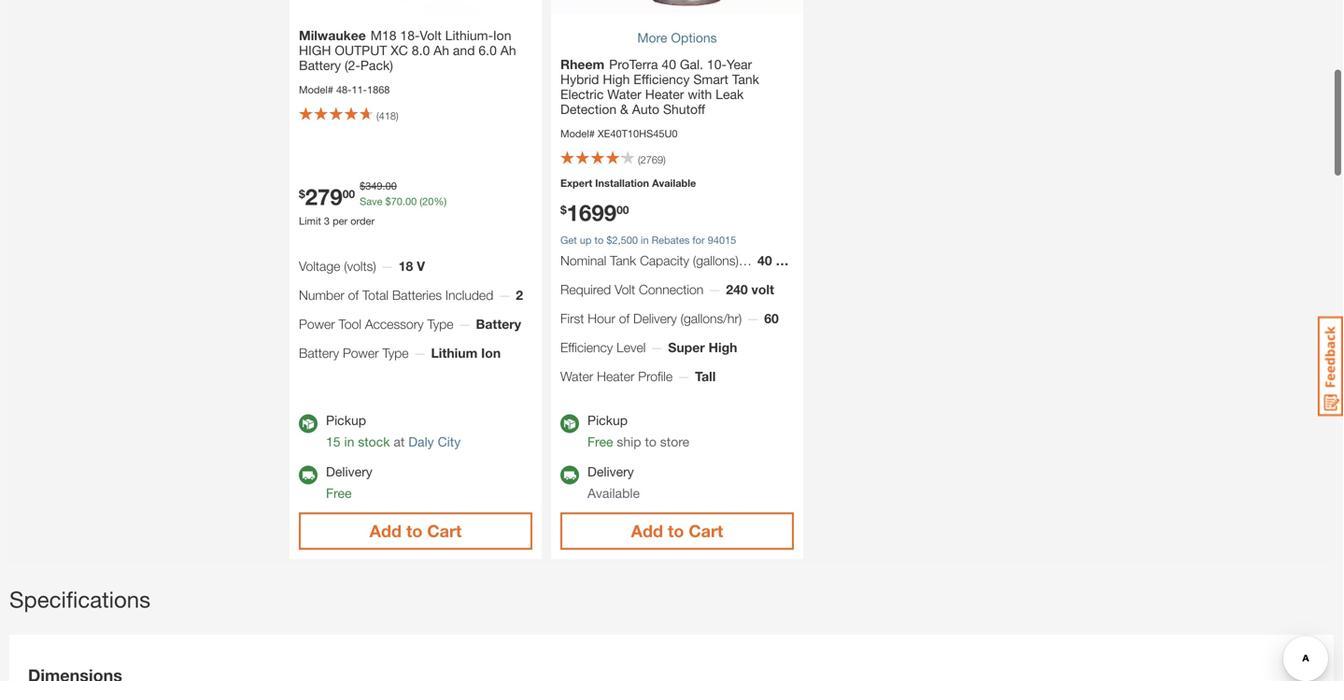 Task type: describe. For each thing, give the bounding box(es) containing it.
model# 48-11-1868
[[299, 84, 390, 96]]

00 left save
[[343, 187, 355, 200]]

expert
[[561, 177, 593, 189]]

1 add to cart button from the left
[[299, 513, 533, 550]]

delivery free
[[326, 464, 373, 501]]

1 vertical spatial water
[[561, 369, 594, 384]]

$ 1699 00
[[561, 199, 629, 226]]

00 right 70
[[406, 195, 417, 207]]

voltage (volts)
[[299, 259, 376, 274]]

xe40t10hs45u0
[[598, 128, 678, 140]]

rebates
[[652, 234, 690, 246]]

0 horizontal spatial type
[[383, 345, 409, 361]]

expert installation available
[[561, 177, 697, 189]]

2
[[516, 288, 523, 303]]

efficiency level
[[561, 340, 646, 355]]

limit
[[299, 215, 321, 227]]

proterra 40 gal. 10-year hybrid high efficiency smart tank electric water heater with leak detection & auto shutoff image
[[551, 0, 804, 14]]

proterra
[[610, 57, 658, 72]]

0 horizontal spatial of
[[348, 288, 359, 303]]

save
[[360, 195, 383, 207]]

battery inside m18 18-volt lithium-ion high output xc 8.0 ah and 6.0 ah battery (2-pack)
[[299, 57, 341, 73]]

tank inside the "proterra 40 gal. 10-year hybrid high efficiency smart tank electric water heater with leak detection & auto shutoff"
[[733, 71, 760, 87]]

v
[[417, 259, 425, 274]]

2 ah from the left
[[501, 43, 516, 58]]

6.0
[[479, 43, 497, 58]]

electric
[[561, 86, 604, 102]]

get
[[561, 234, 577, 246]]

( for 418
[[377, 110, 379, 122]]

0 horizontal spatial .
[[383, 180, 386, 192]]

model# xe40t10hs45u0
[[561, 128, 678, 140]]

included
[[446, 288, 494, 303]]

feedback link image
[[1319, 316, 1344, 417]]

first hour of delivery (gallons/hr)
[[561, 311, 742, 326]]

delivery for pickup 15 in stock at daly city
[[326, 464, 373, 479]]

(2-
[[345, 57, 361, 73]]

tall
[[695, 369, 716, 384]]

more options link
[[561, 23, 794, 52]]

detection
[[561, 101, 617, 117]]

1 horizontal spatial volt
[[615, 282, 636, 297]]

) for ( 418 )
[[396, 110, 399, 122]]

capacity
[[640, 253, 690, 268]]

18
[[399, 259, 413, 274]]

to inside button
[[595, 234, 604, 246]]

per
[[333, 215, 348, 227]]

2 add to cart button from the left
[[561, 513, 794, 550]]

battery for battery
[[476, 316, 522, 332]]

super
[[669, 340, 705, 355]]

batteries
[[392, 288, 442, 303]]

pack)
[[361, 57, 393, 73]]

1 horizontal spatial type
[[428, 316, 454, 332]]

1 horizontal spatial power
[[343, 345, 379, 361]]

1 ah from the left
[[434, 43, 450, 58]]

stock
[[358, 434, 390, 450]]

required
[[561, 282, 611, 297]]

40 gal
[[758, 253, 795, 268]]

available for pickup image for 15
[[299, 414, 318, 433]]

and
[[453, 43, 475, 58]]

efficiency inside the "proterra 40 gal. 10-year hybrid high efficiency smart tank electric water heater with leak detection & auto shutoff"
[[634, 71, 690, 87]]

lithium ion
[[431, 345, 501, 361]]

more
[[638, 30, 668, 45]]

1 horizontal spatial .
[[403, 195, 406, 207]]

get up to $2,500 in  rebates for 94015 button
[[561, 231, 737, 247]]

delivery down connection
[[634, 311, 677, 326]]

add for second add to cart button from the right
[[370, 521, 402, 541]]

60
[[765, 311, 779, 326]]

profile
[[639, 369, 673, 384]]

pickup 15 in stock at daly city
[[326, 413, 461, 450]]

0 vertical spatial power
[[299, 316, 335, 332]]

10-
[[707, 57, 727, 72]]

lithium
[[431, 345, 478, 361]]

daly city link
[[409, 434, 461, 450]]

349
[[366, 180, 383, 192]]

18 v
[[399, 259, 425, 274]]

2 add to cart from the left
[[631, 521, 724, 541]]

volt inside m18 18-volt lithium-ion high output xc 8.0 ah and 6.0 ah battery (2-pack)
[[420, 28, 442, 43]]

1 vertical spatial available
[[588, 486, 640, 501]]

rheem
[[561, 57, 605, 72]]

more options
[[638, 30, 717, 45]]

heater inside the "proterra 40 gal. 10-year hybrid high efficiency smart tank electric water heater with leak detection & auto shutoff"
[[646, 86, 685, 102]]

to down store
[[668, 521, 684, 541]]

(gallons)
[[693, 253, 739, 268]]

3
[[324, 215, 330, 227]]

options
[[671, 30, 717, 45]]

gal
[[776, 253, 795, 268]]

94015
[[708, 234, 737, 246]]

smart
[[694, 71, 729, 87]]

(volts)
[[344, 259, 376, 274]]

city
[[438, 434, 461, 450]]

delivery available
[[588, 464, 640, 501]]

pickup for free
[[588, 413, 628, 428]]

) for ( 2769 )
[[664, 154, 666, 166]]

1 horizontal spatial of
[[619, 311, 630, 326]]

( 2769 )
[[638, 154, 666, 166]]

store
[[661, 434, 690, 450]]

level
[[617, 340, 646, 355]]

1 horizontal spatial high
[[709, 340, 738, 355]]

m18 18-volt lithium-ion high output xc 8.0 ah and 6.0 ah battery (2-pack)
[[299, 28, 516, 73]]

available shipping image for free
[[299, 466, 318, 485]]

$ up save
[[360, 180, 366, 192]]

( for 2769
[[638, 154, 641, 166]]

leak
[[716, 86, 744, 102]]

pickup free ship to store
[[588, 413, 690, 450]]

48-
[[336, 84, 352, 96]]

%)
[[434, 195, 447, 207]]

11-
[[352, 84, 367, 96]]

model# for model# 48-11-1868
[[299, 84, 334, 96]]

$ right save
[[386, 195, 391, 207]]

model# for model# xe40t10hs45u0
[[561, 128, 595, 140]]

2 cart from the left
[[689, 521, 724, 541]]

1 vertical spatial ion
[[481, 345, 501, 361]]

00 up 70
[[386, 180, 397, 192]]

voltage
[[299, 259, 341, 274]]



Task type: locate. For each thing, give the bounding box(es) containing it.
0 horizontal spatial add
[[370, 521, 402, 541]]

0 horizontal spatial pickup
[[326, 413, 366, 428]]

1 vertical spatial 40
[[758, 253, 773, 268]]

0 horizontal spatial available for pickup image
[[299, 414, 318, 433]]

high up &
[[603, 71, 630, 87]]

add to cart
[[370, 521, 462, 541], [631, 521, 724, 541]]

ship
[[617, 434, 642, 450]]

1 vertical spatial of
[[619, 311, 630, 326]]

for
[[693, 234, 705, 246]]

0 horizontal spatial heater
[[597, 369, 635, 384]]

output
[[335, 43, 387, 58]]

add down delivery available
[[631, 521, 664, 541]]

with
[[688, 86, 712, 102]]

0 vertical spatial 40
[[662, 57, 677, 72]]

0 horizontal spatial free
[[326, 486, 352, 501]]

1 horizontal spatial free
[[588, 434, 614, 450]]

free left ship
[[588, 434, 614, 450]]

0 vertical spatial ion
[[493, 28, 512, 43]]

0 horizontal spatial )
[[396, 110, 399, 122]]

first
[[561, 311, 584, 326]]

battery down the 2
[[476, 316, 522, 332]]

0 vertical spatial free
[[588, 434, 614, 450]]

pickup inside pickup free ship to store
[[588, 413, 628, 428]]

( up 'expert installation available'
[[638, 154, 641, 166]]

ah right 6.0
[[501, 43, 516, 58]]

1 add from the left
[[370, 521, 402, 541]]

ah
[[434, 43, 450, 58], [501, 43, 516, 58]]

1868
[[367, 84, 390, 96]]

0 horizontal spatial volt
[[420, 28, 442, 43]]

1 vertical spatial volt
[[615, 282, 636, 297]]

water heater profile
[[561, 369, 673, 384]]

1 pickup from the left
[[326, 413, 366, 428]]

pickup inside pickup 15 in stock at daly city
[[326, 413, 366, 428]]

0 horizontal spatial water
[[561, 369, 594, 384]]

to right ship
[[645, 434, 657, 450]]

m18
[[371, 28, 397, 43]]

0 horizontal spatial available
[[588, 486, 640, 501]]

in
[[641, 234, 649, 246], [344, 434, 355, 450]]

$2,500
[[607, 234, 638, 246]]

delivery inside delivery available
[[588, 464, 634, 479]]

1 vertical spatial heater
[[597, 369, 635, 384]]

delivery down ship
[[588, 464, 634, 479]]

1 vertical spatial (
[[638, 154, 641, 166]]

2 pickup from the left
[[588, 413, 628, 428]]

15
[[326, 434, 341, 450]]

2 available shipping image from the left
[[561, 466, 579, 485]]

high inside the "proterra 40 gal. 10-year hybrid high efficiency smart tank electric water heater with leak detection & auto shutoff"
[[603, 71, 630, 87]]

0 vertical spatial (
[[377, 110, 379, 122]]

1 horizontal spatial available
[[652, 177, 697, 189]]

1 vertical spatial )
[[664, 154, 666, 166]]

proterra 40 gal. 10-year hybrid high efficiency smart tank electric water heater with leak detection & auto shutoff
[[561, 57, 760, 117]]

ion
[[493, 28, 512, 43], [481, 345, 501, 361]]

up
[[580, 234, 592, 246]]

hour
[[588, 311, 616, 326]]

tank
[[733, 71, 760, 87], [610, 253, 637, 268]]

power tool accessory type
[[299, 316, 454, 332]]

in inside pickup 15 in stock at daly city
[[344, 434, 355, 450]]

$ up limit
[[299, 187, 305, 200]]

1 horizontal spatial water
[[608, 86, 642, 102]]

add to cart down delivery free
[[370, 521, 462, 541]]

( down 1868
[[377, 110, 379, 122]]

total
[[363, 288, 389, 303]]

xc
[[391, 43, 408, 58]]

0 horizontal spatial model#
[[299, 84, 334, 96]]

ion right lithium
[[481, 345, 501, 361]]

volt
[[752, 282, 775, 297]]

available shipping image left delivery free
[[299, 466, 318, 485]]

1 available shipping image from the left
[[299, 466, 318, 485]]

get up to $2,500 in  rebates for 94015
[[561, 234, 737, 246]]

in inside button
[[641, 234, 649, 246]]

year
[[727, 57, 752, 72]]

ah right 8.0
[[434, 43, 450, 58]]

nominal tank capacity (gallons)
[[561, 253, 739, 268]]

of
[[348, 288, 359, 303], [619, 311, 630, 326]]

1 horizontal spatial add to cart
[[631, 521, 724, 541]]

connection
[[639, 282, 704, 297]]

0 vertical spatial available
[[652, 177, 697, 189]]

available for pickup image for free
[[561, 414, 579, 433]]

type
[[428, 316, 454, 332], [383, 345, 409, 361]]

free inside pickup free ship to store
[[588, 434, 614, 450]]

of right hour
[[619, 311, 630, 326]]

$
[[360, 180, 366, 192], [299, 187, 305, 200], [386, 195, 391, 207], [561, 203, 567, 216]]

&
[[621, 101, 629, 117]]

volt down m18 18-volt lithium-ion high output xc 8.0 ah and 6.0 ah battery (2-pack) image
[[420, 28, 442, 43]]

0 vertical spatial battery
[[299, 57, 341, 73]]

power
[[299, 316, 335, 332], [343, 345, 379, 361]]

power down tool at top left
[[343, 345, 379, 361]]

m18 18-volt lithium-ion high output xc 8.0 ah and 6.0 ah battery (2-pack) image
[[290, 0, 542, 14]]

0 vertical spatial volt
[[420, 28, 442, 43]]

heater
[[646, 86, 685, 102], [597, 369, 635, 384]]

( 418 )
[[377, 110, 399, 122]]

in up nominal tank capacity (gallons)
[[641, 234, 649, 246]]

0 horizontal spatial tank
[[610, 253, 637, 268]]

240 volt
[[726, 282, 775, 297]]

0 horizontal spatial available shipping image
[[299, 466, 318, 485]]

0 horizontal spatial ah
[[434, 43, 450, 58]]

0 vertical spatial efficiency
[[634, 71, 690, 87]]

1 horizontal spatial add to cart button
[[561, 513, 794, 550]]

1 vertical spatial free
[[326, 486, 352, 501]]

water down proterra
[[608, 86, 642, 102]]

$ inside $ 1699 00
[[561, 203, 567, 216]]

1 horizontal spatial efficiency
[[634, 71, 690, 87]]

battery for battery power type
[[299, 345, 339, 361]]

$ 279 00 $ 349 . 00 save $ 70 . 00 ( 20 %) limit 3 per order
[[299, 180, 447, 227]]

available for pickup image down battery power type
[[299, 414, 318, 433]]

1 vertical spatial type
[[383, 345, 409, 361]]

18-
[[400, 28, 420, 43]]

high
[[299, 43, 331, 58]]

super high
[[669, 340, 738, 355]]

1 horizontal spatial pickup
[[588, 413, 628, 428]]

available for pickup image
[[299, 414, 318, 433], [561, 414, 579, 433]]

1 horizontal spatial available shipping image
[[561, 466, 579, 485]]

order
[[351, 215, 375, 227]]

1 horizontal spatial add
[[631, 521, 664, 541]]

number
[[299, 288, 345, 303]]

0 horizontal spatial in
[[344, 434, 355, 450]]

free for delivery free
[[326, 486, 352, 501]]

1 vertical spatial efficiency
[[561, 340, 613, 355]]

0 horizontal spatial 40
[[662, 57, 677, 72]]

volt up hour
[[615, 282, 636, 297]]

1 vertical spatial tank
[[610, 253, 637, 268]]

pickup for 15
[[326, 413, 366, 428]]

at
[[394, 434, 405, 450]]

available shipping image for available
[[561, 466, 579, 485]]

0 vertical spatial )
[[396, 110, 399, 122]]

of left total
[[348, 288, 359, 303]]

( inside $ 279 00 $ 349 . 00 save $ 70 . 00 ( 20 %) limit 3 per order
[[420, 195, 423, 207]]

pickup up ship
[[588, 413, 628, 428]]

40 left gal.
[[662, 57, 677, 72]]

free
[[588, 434, 614, 450], [326, 486, 352, 501]]

1 vertical spatial power
[[343, 345, 379, 361]]

free down "15"
[[326, 486, 352, 501]]

1 horizontal spatial in
[[641, 234, 649, 246]]

0 vertical spatial model#
[[299, 84, 334, 96]]

hybrid
[[561, 71, 600, 87]]

ion right "and" at the top left of the page
[[493, 28, 512, 43]]

8.0
[[412, 43, 430, 58]]

model# left 48-
[[299, 84, 334, 96]]

0 horizontal spatial add to cart
[[370, 521, 462, 541]]

auto
[[632, 101, 660, 117]]

available shipping image
[[299, 466, 318, 485], [561, 466, 579, 485]]

0 vertical spatial tank
[[733, 71, 760, 87]]

2 add from the left
[[631, 521, 664, 541]]

1 horizontal spatial model#
[[561, 128, 595, 140]]

delivery for pickup free ship to store
[[588, 464, 634, 479]]

specifications
[[9, 586, 151, 613]]

0 vertical spatial water
[[608, 86, 642, 102]]

water inside the "proterra 40 gal. 10-year hybrid high efficiency smart tank electric water heater with leak detection & auto shutoff"
[[608, 86, 642, 102]]

240
[[726, 282, 748, 297]]

high
[[603, 71, 630, 87], [709, 340, 738, 355]]

1 horizontal spatial 40
[[758, 253, 773, 268]]

2 horizontal spatial (
[[638, 154, 641, 166]]

1 horizontal spatial )
[[664, 154, 666, 166]]

water down efficiency level
[[561, 369, 594, 384]]

heater down efficiency level
[[597, 369, 635, 384]]

1 vertical spatial high
[[709, 340, 738, 355]]

1 vertical spatial .
[[403, 195, 406, 207]]

type down accessory
[[383, 345, 409, 361]]

battery down tool at top left
[[299, 345, 339, 361]]

0 vertical spatial heater
[[646, 86, 685, 102]]

40 inside the "proterra 40 gal. 10-year hybrid high efficiency smart tank electric water heater with leak detection & auto shutoff"
[[662, 57, 677, 72]]

0 vertical spatial high
[[603, 71, 630, 87]]

cart
[[427, 521, 462, 541], [689, 521, 724, 541]]

gal.
[[680, 57, 704, 72]]

1 available for pickup image from the left
[[299, 414, 318, 433]]

available shipping image left delivery available
[[561, 466, 579, 485]]

1 horizontal spatial heater
[[646, 86, 685, 102]]

0 horizontal spatial power
[[299, 316, 335, 332]]

20
[[423, 195, 434, 207]]

0 vertical spatial of
[[348, 288, 359, 303]]

available down the ( 2769 ) on the left of page
[[652, 177, 697, 189]]

free inside delivery free
[[326, 486, 352, 501]]

shutoff
[[664, 101, 706, 117]]

1699
[[567, 199, 617, 226]]

0 vertical spatial type
[[428, 316, 454, 332]]

type up lithium
[[428, 316, 454, 332]]

lithium-
[[445, 28, 493, 43]]

available down ship
[[588, 486, 640, 501]]

add to cart button
[[299, 513, 533, 550], [561, 513, 794, 550]]

in right "15"
[[344, 434, 355, 450]]

delivery down "15"
[[326, 464, 373, 479]]

ion inside m18 18-volt lithium-ion high output xc 8.0 ah and 6.0 ah battery (2-pack)
[[493, 28, 512, 43]]

model# down detection at the top left of the page
[[561, 128, 595, 140]]

model#
[[299, 84, 334, 96], [561, 128, 595, 140]]

battery down milwaukee
[[299, 57, 341, 73]]

to right up
[[595, 234, 604, 246]]

1 horizontal spatial ah
[[501, 43, 516, 58]]

pickup up "15"
[[326, 413, 366, 428]]

add to cart button down delivery free
[[299, 513, 533, 550]]

( left %)
[[420, 195, 423, 207]]

40 left gal
[[758, 253, 773, 268]]

00 inside $ 1699 00
[[617, 203, 629, 216]]

efficiency up auto
[[634, 71, 690, 87]]

0 horizontal spatial cart
[[427, 521, 462, 541]]

add to cart button down delivery available
[[561, 513, 794, 550]]

required volt connection
[[561, 282, 704, 297]]

free for pickup free ship to store
[[588, 434, 614, 450]]

40
[[662, 57, 677, 72], [758, 253, 773, 268]]

tank right 10-
[[733, 71, 760, 87]]

daly
[[409, 434, 434, 450]]

milwaukee
[[299, 28, 366, 43]]

1 vertical spatial model#
[[561, 128, 595, 140]]

efficiency down first in the left top of the page
[[561, 340, 613, 355]]

1 vertical spatial battery
[[476, 316, 522, 332]]

0 horizontal spatial efficiency
[[561, 340, 613, 355]]

1 cart from the left
[[427, 521, 462, 541]]

high down (gallons/hr)
[[709, 340, 738, 355]]

1 vertical spatial in
[[344, 434, 355, 450]]

add for 1st add to cart button from the right
[[631, 521, 664, 541]]

add to cart down delivery available
[[631, 521, 724, 541]]

available for pickup image down 'water heater profile'
[[561, 414, 579, 433]]

number of total batteries included
[[299, 288, 494, 303]]

2 vertical spatial battery
[[299, 345, 339, 361]]

battery power type
[[299, 345, 409, 361]]

0 horizontal spatial (
[[377, 110, 379, 122]]

00 down installation
[[617, 203, 629, 216]]

2 available for pickup image from the left
[[561, 414, 579, 433]]

$ down expert
[[561, 203, 567, 216]]

00
[[386, 180, 397, 192], [343, 187, 355, 200], [406, 195, 417, 207], [617, 203, 629, 216]]

heater left with
[[646, 86, 685, 102]]

1 horizontal spatial (
[[420, 195, 423, 207]]

70
[[391, 195, 403, 207]]

installation
[[596, 177, 650, 189]]

0 horizontal spatial high
[[603, 71, 630, 87]]

0 vertical spatial in
[[641, 234, 649, 246]]

1 horizontal spatial available for pickup image
[[561, 414, 579, 433]]

1 add to cart from the left
[[370, 521, 462, 541]]

add down delivery free
[[370, 521, 402, 541]]

tool
[[339, 316, 362, 332]]

to inside pickup free ship to store
[[645, 434, 657, 450]]

1 horizontal spatial tank
[[733, 71, 760, 87]]

tank down $2,500
[[610, 253, 637, 268]]

power down number
[[299, 316, 335, 332]]

1 horizontal spatial cart
[[689, 521, 724, 541]]

volt
[[420, 28, 442, 43], [615, 282, 636, 297]]

0 horizontal spatial add to cart button
[[299, 513, 533, 550]]

0 vertical spatial .
[[383, 180, 386, 192]]

battery
[[299, 57, 341, 73], [476, 316, 522, 332], [299, 345, 339, 361]]

2 vertical spatial (
[[420, 195, 423, 207]]

to down daly
[[407, 521, 423, 541]]

accessory
[[365, 316, 424, 332]]

nominal
[[561, 253, 607, 268]]



Task type: vqa. For each thing, say whether or not it's contained in the screenshot.
the bottommost .
yes



